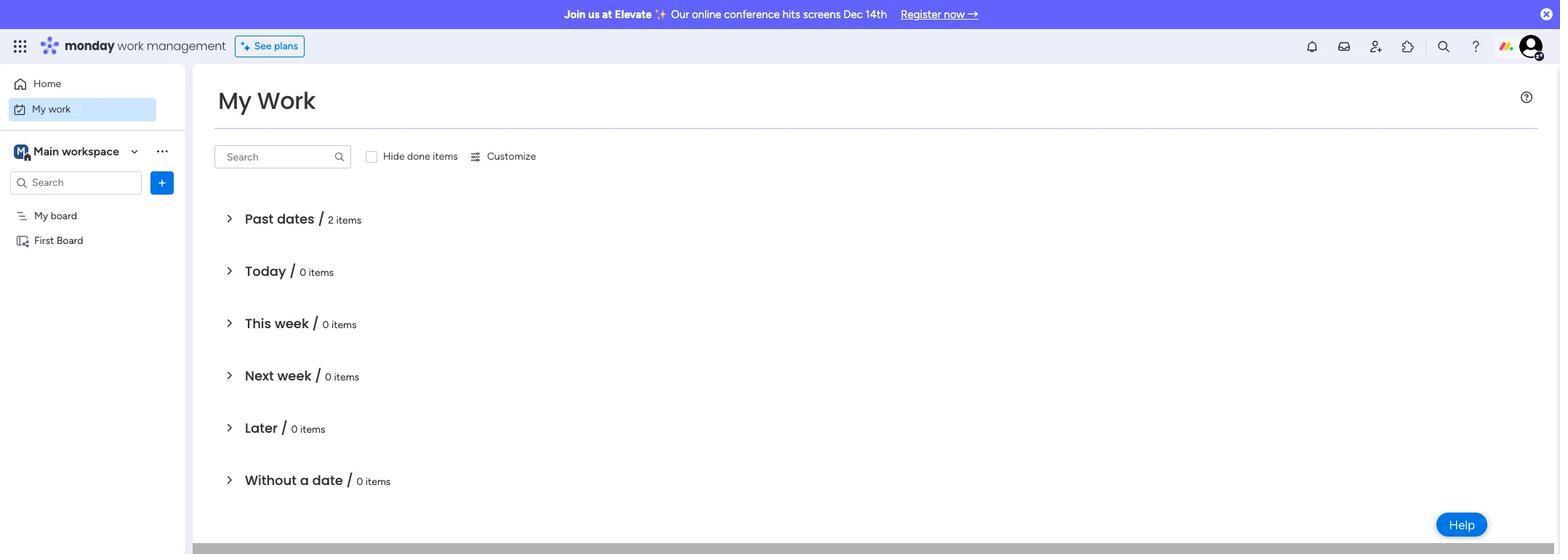 Task type: describe. For each thing, give the bounding box(es) containing it.
notifications image
[[1305, 39, 1320, 54]]

later / 0 items
[[245, 420, 325, 438]]

past dates / 2 items
[[245, 210, 361, 228]]

without a date / 0 items
[[245, 472, 391, 490]]

Search in workspace field
[[31, 174, 121, 191]]

my work
[[32, 103, 71, 115]]

screens
[[803, 8, 841, 21]]

items inside past dates / 2 items
[[336, 214, 361, 227]]

see
[[254, 40, 272, 52]]

work for my
[[48, 103, 71, 115]]

help button
[[1437, 513, 1488, 537]]

Filter dashboard by text search field
[[214, 145, 351, 169]]

0 inside next week / 0 items
[[325, 372, 332, 384]]

home
[[33, 78, 61, 90]]

workspace selection element
[[14, 143, 121, 162]]

hide done items
[[383, 151, 458, 163]]

2
[[328, 214, 334, 227]]

0 inside today / 0 items
[[300, 267, 306, 279]]

work for monday
[[117, 38, 144, 55]]

items inside later / 0 items
[[300, 424, 325, 436]]

without
[[245, 472, 297, 490]]

a
[[300, 472, 309, 490]]

items right done
[[433, 151, 458, 163]]

items inside today / 0 items
[[309, 267, 334, 279]]

apps image
[[1401, 39, 1416, 54]]

jacob simon image
[[1520, 35, 1543, 58]]

home button
[[9, 73, 156, 96]]

monday work management
[[65, 38, 226, 55]]

next
[[245, 367, 274, 385]]

week for next
[[277, 367, 312, 385]]

workspace
[[62, 144, 119, 158]]

first board
[[34, 234, 83, 247]]

customize button
[[464, 145, 542, 169]]

date
[[312, 472, 343, 490]]

customize
[[487, 151, 536, 163]]

items inside this week / 0 items
[[332, 319, 357, 332]]

board
[[51, 210, 77, 222]]

online
[[692, 8, 721, 21]]

today
[[245, 262, 286, 281]]

week for this
[[275, 315, 309, 333]]

done
[[407, 151, 430, 163]]

see plans button
[[235, 36, 305, 57]]

search image
[[334, 151, 345, 163]]

register
[[901, 8, 941, 21]]

inbox image
[[1337, 39, 1352, 54]]

options image
[[155, 176, 169, 190]]

m
[[17, 145, 25, 157]]

my for my board
[[34, 210, 48, 222]]

my board
[[34, 210, 77, 222]]

/ up next week / 0 items
[[312, 315, 319, 333]]

this week / 0 items
[[245, 315, 357, 333]]



Task type: locate. For each thing, give the bounding box(es) containing it.
/ right today
[[290, 262, 296, 281]]

plans
[[274, 40, 298, 52]]

items right date at the left bottom of the page
[[366, 476, 391, 489]]

search everything image
[[1437, 39, 1451, 54]]

workspace image
[[14, 144, 28, 160]]

items down this week / 0 items
[[334, 372, 359, 384]]

items inside without a date / 0 items
[[366, 476, 391, 489]]

0 vertical spatial week
[[275, 315, 309, 333]]

now
[[944, 8, 965, 21]]

work
[[117, 38, 144, 55], [48, 103, 71, 115]]

see plans
[[254, 40, 298, 52]]

items down 2
[[309, 267, 334, 279]]

/ down this week / 0 items
[[315, 367, 322, 385]]

past
[[245, 210, 274, 228]]

0 vertical spatial work
[[117, 38, 144, 55]]

at
[[602, 8, 612, 21]]

elevate
[[615, 8, 652, 21]]

select product image
[[13, 39, 28, 54]]

hits
[[783, 8, 800, 21]]

my work
[[218, 84, 316, 117]]

0 inside this week / 0 items
[[322, 319, 329, 332]]

first
[[34, 234, 54, 247]]

/ right date at the left bottom of the page
[[346, 472, 353, 490]]

week right 'this'
[[275, 315, 309, 333]]

None search field
[[214, 145, 351, 169]]

0 inside without a date / 0 items
[[357, 476, 363, 489]]

1 vertical spatial work
[[48, 103, 71, 115]]

/ right 'later'
[[281, 420, 288, 438]]

our
[[671, 8, 689, 21]]

hide
[[383, 151, 405, 163]]

us
[[588, 8, 600, 21]]

items inside next week / 0 items
[[334, 372, 359, 384]]

0 right date at the left bottom of the page
[[357, 476, 363, 489]]

0 inside later / 0 items
[[291, 424, 298, 436]]

0 up next week / 0 items
[[322, 319, 329, 332]]

work
[[257, 84, 316, 117]]

items up without a date / 0 items
[[300, 424, 325, 436]]

main
[[33, 144, 59, 158]]

next week / 0 items
[[245, 367, 359, 385]]

✨
[[655, 8, 668, 21]]

my
[[218, 84, 251, 117], [32, 103, 46, 115], [34, 210, 48, 222]]

menu image
[[1521, 92, 1533, 103]]

→
[[968, 8, 979, 21]]

my inside button
[[32, 103, 46, 115]]

14th
[[866, 8, 887, 21]]

work inside my work button
[[48, 103, 71, 115]]

0 horizontal spatial work
[[48, 103, 71, 115]]

join
[[564, 8, 586, 21]]

my for my work
[[218, 84, 251, 117]]

later
[[245, 420, 278, 438]]

monday
[[65, 38, 115, 55]]

board
[[57, 234, 83, 247]]

shareable board image
[[15, 234, 29, 248]]

register now → link
[[901, 8, 979, 21]]

items up next week / 0 items
[[332, 319, 357, 332]]

items right 2
[[336, 214, 361, 227]]

0 down this week / 0 items
[[325, 372, 332, 384]]

register now →
[[901, 8, 979, 21]]

items
[[433, 151, 458, 163], [336, 214, 361, 227], [309, 267, 334, 279], [332, 319, 357, 332], [334, 372, 359, 384], [300, 424, 325, 436], [366, 476, 391, 489]]

my work button
[[9, 98, 156, 121]]

list box
[[0, 201, 185, 449]]

main workspace
[[33, 144, 119, 158]]

my down home
[[32, 103, 46, 115]]

invite members image
[[1369, 39, 1384, 54]]

0 right 'later'
[[291, 424, 298, 436]]

dates
[[277, 210, 315, 228]]

list box containing my board
[[0, 201, 185, 449]]

week right 'next' on the left bottom
[[277, 367, 312, 385]]

/
[[318, 210, 325, 228], [290, 262, 296, 281], [312, 315, 319, 333], [315, 367, 322, 385], [281, 420, 288, 438], [346, 472, 353, 490]]

today / 0 items
[[245, 262, 334, 281]]

dec
[[844, 8, 863, 21]]

1 horizontal spatial work
[[117, 38, 144, 55]]

work down home
[[48, 103, 71, 115]]

join us at elevate ✨ our online conference hits screens dec 14th
[[564, 8, 887, 21]]

help image
[[1469, 39, 1483, 54]]

this
[[245, 315, 271, 333]]

week
[[275, 315, 309, 333], [277, 367, 312, 385]]

option
[[0, 203, 185, 206]]

management
[[147, 38, 226, 55]]

/ left 2
[[318, 210, 325, 228]]

1 vertical spatial week
[[277, 367, 312, 385]]

my left work
[[218, 84, 251, 117]]

my for my work
[[32, 103, 46, 115]]

work right monday
[[117, 38, 144, 55]]

0 right today
[[300, 267, 306, 279]]

conference
[[724, 8, 780, 21]]

help
[[1449, 518, 1475, 533]]

0
[[300, 267, 306, 279], [322, 319, 329, 332], [325, 372, 332, 384], [291, 424, 298, 436], [357, 476, 363, 489]]

my left board
[[34, 210, 48, 222]]

workspace options image
[[155, 144, 169, 159]]



Task type: vqa. For each thing, say whether or not it's contained in the screenshot.


